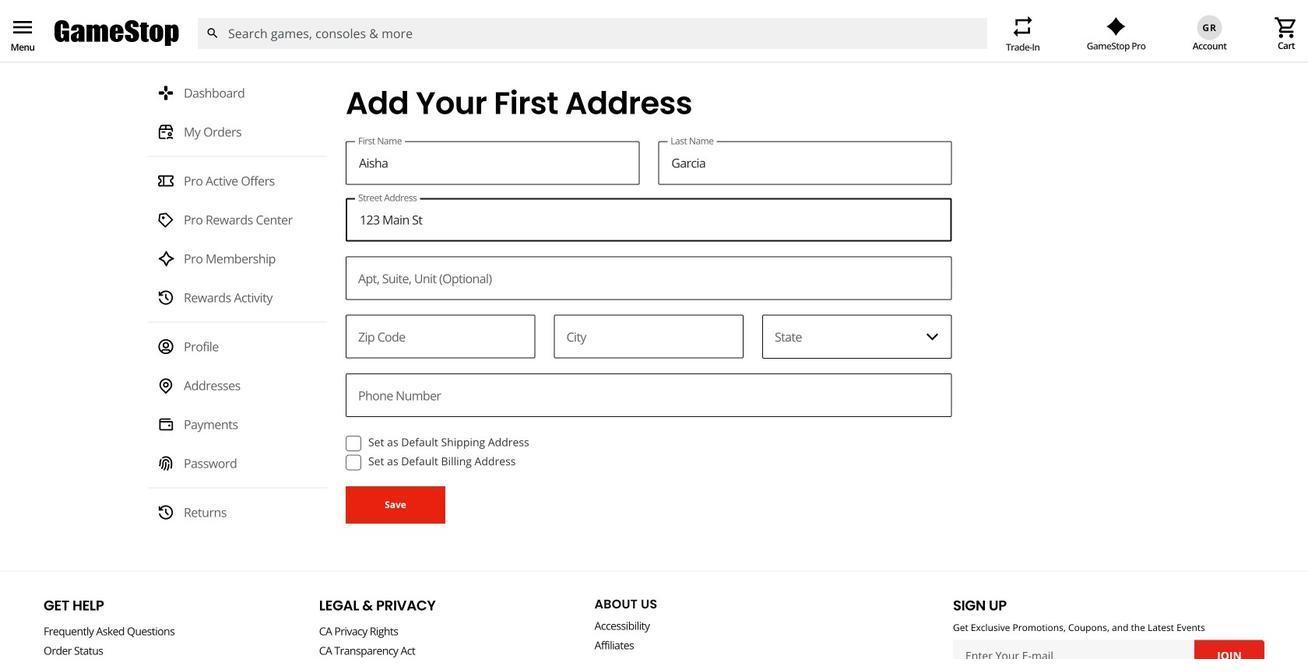 Task type: locate. For each thing, give the bounding box(es) containing it.
password icon image
[[157, 455, 174, 473]]

gamestop pro icon image
[[1107, 17, 1126, 36]]

None text field
[[346, 141, 640, 185], [658, 141, 952, 185], [346, 374, 952, 418], [346, 141, 640, 185], [658, 141, 952, 185], [346, 374, 952, 418]]

None search field
[[197, 18, 988, 49]]

gamestop image
[[55, 18, 179, 48]]

Search games, consoles & more search field
[[228, 18, 960, 49]]

None text field
[[346, 198, 952, 242], [346, 257, 952, 300], [554, 315, 744, 359], [346, 198, 952, 242], [346, 257, 952, 300], [554, 315, 744, 359]]

pro membership icon image
[[157, 251, 174, 268]]

returns icon image
[[157, 505, 174, 522]]

rewards activity icon image
[[157, 290, 174, 307]]

None telephone field
[[346, 315, 536, 359]]



Task type: vqa. For each thing, say whether or not it's contained in the screenshot.
who
no



Task type: describe. For each thing, give the bounding box(es) containing it.
payments icon image
[[157, 417, 174, 434]]

addresses icon image
[[157, 378, 174, 395]]

pro rewards center icon image
[[157, 212, 174, 229]]

my orders icon image
[[157, 124, 174, 141]]

profile icon image
[[157, 339, 174, 356]]

dashboard icon image
[[157, 85, 174, 102]]

Enter Your E-mail text field
[[953, 641, 1196, 660]]

pro active offers icon image
[[157, 173, 174, 190]]



